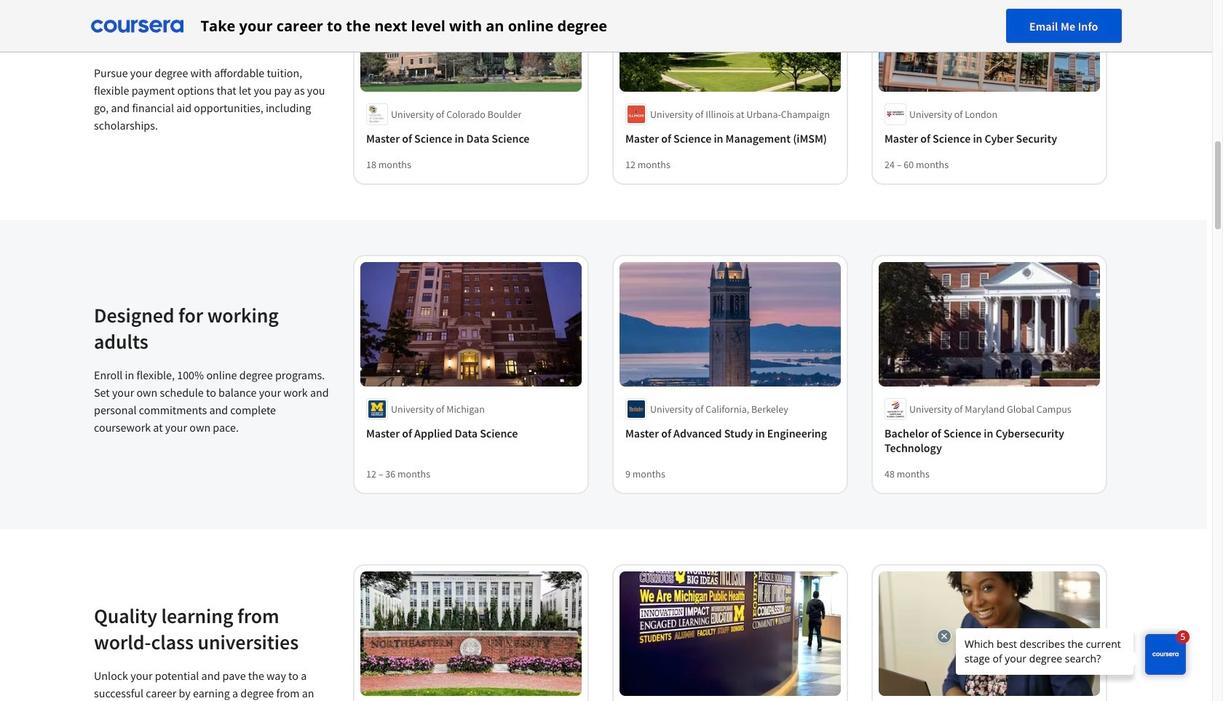 Task type: vqa. For each thing, say whether or not it's contained in the screenshot.
Coursera image
yes



Task type: locate. For each thing, give the bounding box(es) containing it.
coursera image
[[91, 14, 183, 38]]



